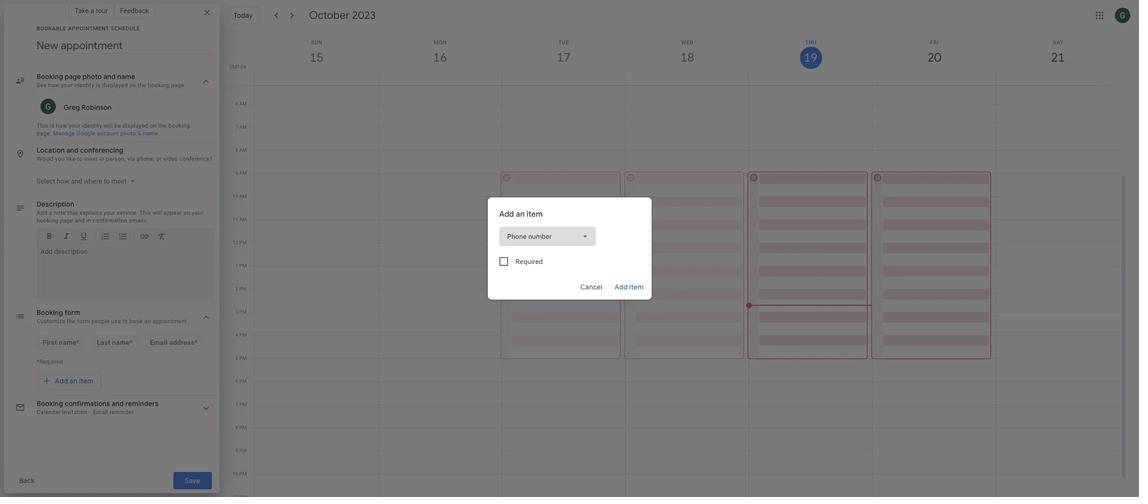 Task type: vqa. For each thing, say whether or not it's contained in the screenshot.
bottom the Booking
yes



Task type: describe. For each thing, give the bounding box(es) containing it.
1 vertical spatial form
[[77, 318, 90, 325]]

and inside location and conferencing would you like to meet in person, via phone, or video conference?
[[66, 146, 79, 155]]

0 vertical spatial form
[[65, 308, 80, 317]]

pm for 9 pm
[[239, 448, 247, 453]]

this inside 'this is how your identity will be displayed on the booking page.'
[[37, 122, 48, 129]]

7 for 7 am
[[235, 124, 238, 130]]

note
[[54, 210, 66, 216]]

2
[[235, 286, 238, 291]]

your inside booking page photo and name see how your identity is displayed on the booking page
[[61, 82, 73, 89]]

page for description
[[60, 217, 73, 224]]

underline image
[[79, 232, 89, 243]]

am for 10 am
[[239, 194, 247, 199]]

12 pm
[[233, 240, 247, 245]]

am for 8 am
[[239, 147, 247, 153]]

back button
[[12, 472, 42, 489]]

booking for booking form
[[37, 308, 63, 317]]

* for first name
[[76, 339, 79, 346]]

pm for 2 pm
[[239, 286, 247, 291]]

booking page photo and name see how your identity is displayed on the booking page
[[37, 72, 184, 89]]

emails.
[[129, 217, 148, 224]]

conferencing
[[80, 146, 123, 155]]

email address *
[[150, 339, 198, 346]]

* for last name
[[130, 339, 133, 346]]

pm for 5 pm
[[239, 355, 247, 361]]

schedule
[[111, 26, 140, 32]]

5 column header from the left
[[749, 31, 873, 85]]

10 for 10 am
[[233, 194, 238, 199]]

12
[[233, 240, 238, 245]]

*required
[[37, 358, 63, 365]]

account
[[97, 130, 119, 137]]

that
[[67, 210, 78, 216]]

7 for 7 pm
[[235, 402, 238, 407]]

appear
[[163, 210, 182, 216]]

booking for that
[[37, 217, 58, 224]]

0 vertical spatial item
[[527, 210, 543, 219]]

11
[[233, 217, 238, 222]]

back
[[19, 476, 35, 485]]

today
[[234, 11, 253, 20]]

a inside 'button'
[[91, 7, 94, 14]]

pm for 12 pm
[[239, 240, 247, 245]]

will inside 'this is how your identity will be displayed on the booking page.'
[[104, 122, 113, 129]]

video
[[163, 156, 178, 162]]

add item
[[615, 283, 644, 291]]

is inside booking page photo and name see how your identity is displayed on the booking page
[[96, 82, 101, 89]]

on for name
[[129, 82, 136, 89]]

10 pm
[[233, 471, 247, 476]]

you
[[55, 156, 65, 162]]

page for booking
[[171, 82, 184, 89]]

2 column header from the left
[[378, 31, 502, 85]]

required
[[516, 258, 543, 265]]

cancel button
[[576, 276, 607, 299]]

feedback
[[120, 7, 149, 14]]

take
[[75, 7, 89, 14]]

october
[[309, 9, 350, 22]]

3 pm
[[235, 309, 247, 315]]

your inside 'this is how your identity will be displayed on the booking page.'
[[69, 122, 81, 129]]

be
[[114, 122, 121, 129]]

robinson
[[82, 103, 112, 112]]

pm for 10 pm
[[239, 471, 247, 476]]

google
[[76, 130, 96, 137]]

how inside booking page photo and name see how your identity is displayed on the booking page
[[48, 82, 59, 89]]

gmt-04
[[230, 64, 246, 69]]

am for 6 am
[[239, 101, 247, 106]]

formatting options toolbar
[[37, 228, 214, 249]]

bookable
[[37, 26, 66, 32]]

6 pm
[[235, 379, 247, 384]]

8 am
[[235, 147, 247, 153]]

cancel
[[580, 283, 603, 291]]

the inside 'this is how your identity will be displayed on the booking page.'
[[158, 122, 167, 129]]

pm for 8 pm
[[239, 425, 247, 430]]

displayed inside 'this is how your identity will be displayed on the booking page.'
[[123, 122, 148, 129]]

list item containing email address
[[144, 335, 204, 350]]

page.
[[37, 130, 52, 137]]

numbered list image
[[101, 232, 110, 243]]

feedback button
[[114, 3, 155, 18]]

name right first
[[59, 339, 76, 346]]

7 column header from the left
[[996, 31, 1120, 85]]

italic image
[[62, 232, 71, 243]]

add item button
[[611, 276, 648, 299]]

manage google account photo & name
[[53, 130, 158, 137]]

identity inside 'this is how your identity will be displayed on the booking page.'
[[82, 122, 102, 129]]

booking form customize the form people use to book an appointment
[[37, 308, 187, 325]]

1
[[235, 263, 238, 268]]

remove formatting image
[[157, 232, 167, 243]]

october 2023
[[309, 9, 376, 22]]

first name *
[[43, 339, 79, 346]]

email
[[150, 339, 168, 346]]

like
[[66, 156, 76, 162]]

last
[[97, 339, 110, 346]]

booking for booking page photo and name
[[37, 72, 63, 81]]

item inside button
[[79, 377, 93, 385]]

10 for 10 pm
[[233, 471, 238, 476]]

pm for 3 pm
[[239, 309, 247, 315]]

the inside booking form customize the form people use to book an appointment
[[67, 318, 75, 325]]

greg robinson
[[64, 103, 112, 112]]

to inside location and conferencing would you like to meet in person, via phone, or video conference?
[[77, 156, 83, 162]]

location and conferencing would you like to meet in person, via phone, or video conference?
[[37, 146, 213, 162]]

bold image
[[44, 232, 54, 243]]

4
[[235, 332, 238, 338]]

book
[[129, 318, 143, 325]]

photo inside booking page photo and name see how your identity is displayed on the booking page
[[83, 72, 102, 81]]

the inside booking page photo and name see how your identity is displayed on the booking page
[[138, 82, 146, 89]]

take a tour
[[75, 7, 108, 14]]

meet
[[84, 156, 98, 162]]

11 am
[[233, 217, 247, 222]]

conference?
[[179, 156, 213, 162]]

04
[[241, 64, 246, 69]]

or
[[156, 156, 162, 162]]

6 for 6 pm
[[235, 379, 238, 384]]

3 column header from the left
[[501, 31, 626, 85]]

none field inside add an item dialog
[[499, 227, 596, 246]]

and inside description add a note that explains your service. this will appear on your booking page and in confirmation emails.
[[75, 217, 85, 224]]

am for 7 am
[[239, 124, 247, 130]]

today button
[[227, 7, 259, 24]]

1 column header from the left
[[254, 31, 378, 85]]

explains
[[80, 210, 102, 216]]

gmt-
[[230, 64, 241, 69]]



Task type: locate. For each thing, give the bounding box(es) containing it.
name
[[117, 72, 135, 81], [143, 130, 158, 137], [59, 339, 76, 346], [112, 339, 130, 346]]

3 pm from the top
[[239, 286, 247, 291]]

1 horizontal spatial photo
[[120, 130, 136, 137]]

8 up 9 am
[[235, 147, 238, 153]]

0 vertical spatial and
[[104, 72, 116, 81]]

1 vertical spatial 8
[[235, 425, 238, 430]]

see
[[37, 82, 47, 89]]

will
[[104, 122, 113, 129], [153, 210, 162, 216]]

8 for 8 pm
[[235, 425, 238, 430]]

am for 9 am
[[239, 171, 247, 176]]

displayed up &
[[123, 122, 148, 129]]

0 vertical spatial 9
[[235, 171, 238, 176]]

this up page.
[[37, 122, 48, 129]]

1 vertical spatial 7
[[235, 402, 238, 407]]

a left tour
[[91, 7, 94, 14]]

0 vertical spatial a
[[91, 7, 94, 14]]

add an item button
[[37, 372, 101, 390]]

10 am
[[233, 194, 247, 199]]

the right the customize
[[67, 318, 75, 325]]

will up account
[[104, 122, 113, 129]]

7 up 8 am at the left top
[[235, 124, 238, 130]]

an down first name *
[[70, 377, 77, 385]]

the down add title text field
[[138, 82, 146, 89]]

customize
[[37, 318, 65, 325]]

2 pm
[[235, 286, 247, 291]]

list item up *required
[[37, 335, 86, 350]]

0 horizontal spatial a
[[49, 210, 52, 216]]

6 up 7 am
[[235, 101, 238, 106]]

am
[[239, 101, 247, 106], [239, 124, 247, 130], [239, 147, 247, 153], [239, 171, 247, 176], [239, 194, 247, 199], [239, 217, 247, 222]]

booking up the customize
[[37, 308, 63, 317]]

booking
[[37, 72, 63, 81], [37, 308, 63, 317]]

0 horizontal spatial add an item
[[55, 377, 93, 385]]

4 column header from the left
[[625, 31, 749, 85]]

service.
[[117, 210, 138, 216]]

6 for 6 am
[[235, 101, 238, 106]]

list item containing first name
[[37, 335, 86, 350]]

9 pm
[[235, 448, 247, 453]]

0 vertical spatial is
[[96, 82, 101, 89]]

10 down 9 pm on the left of the page
[[233, 471, 238, 476]]

pm right 2 at left bottom
[[239, 286, 247, 291]]

1 vertical spatial to
[[122, 318, 128, 325]]

form left people on the left bottom of the page
[[77, 318, 90, 325]]

8 up 9 pm on the left of the page
[[235, 425, 238, 430]]

6 pm from the top
[[239, 355, 247, 361]]

how inside 'this is how your identity will be displayed on the booking page.'
[[56, 122, 67, 129]]

5 pm
[[235, 355, 247, 361]]

0 vertical spatial in
[[99, 156, 104, 162]]

3 * from the left
[[195, 339, 198, 346]]

to right like on the top
[[77, 156, 83, 162]]

10
[[233, 194, 238, 199], [233, 471, 238, 476]]

6 column header from the left
[[872, 31, 996, 85]]

1 horizontal spatial list item
[[91, 335, 139, 350]]

on right the appear on the top of page
[[184, 210, 190, 216]]

4 am from the top
[[239, 171, 247, 176]]

7 pm
[[235, 402, 247, 407]]

0 vertical spatial an
[[516, 210, 525, 219]]

2 9 from the top
[[235, 448, 238, 453]]

1 vertical spatial in
[[86, 217, 91, 224]]

1 horizontal spatial on
[[150, 122, 157, 129]]

your up confirmation
[[104, 210, 115, 216]]

bookable appointment schedule
[[37, 26, 140, 32]]

is up page.
[[50, 122, 54, 129]]

8 pm from the top
[[239, 402, 247, 407]]

on inside booking page photo and name see how your identity is displayed on the booking page
[[129, 82, 136, 89]]

0 horizontal spatial will
[[104, 122, 113, 129]]

will left the appear on the top of page
[[153, 210, 162, 216]]

11 pm from the top
[[239, 471, 247, 476]]

pm for 1 pm
[[239, 263, 247, 268]]

your up 'manage'
[[69, 122, 81, 129]]

0 vertical spatial 6
[[235, 101, 238, 106]]

pm up 9 pm on the left of the page
[[239, 425, 247, 430]]

item right the cancel button
[[629, 283, 644, 291]]

2 booking from the top
[[37, 308, 63, 317]]

0 horizontal spatial is
[[50, 122, 54, 129]]

1 vertical spatial a
[[49, 210, 52, 216]]

am up 9 am
[[239, 147, 247, 153]]

1 horizontal spatial will
[[153, 210, 162, 216]]

an
[[516, 210, 525, 219], [144, 318, 151, 325], [70, 377, 77, 385]]

9 am
[[235, 171, 247, 176]]

pm right 5
[[239, 355, 247, 361]]

1 vertical spatial how
[[56, 122, 67, 129]]

6 am from the top
[[239, 217, 247, 222]]

identity inside booking page photo and name see how your identity is displayed on the booking page
[[74, 82, 94, 89]]

identity up google
[[82, 122, 102, 129]]

2 vertical spatial page
[[60, 217, 73, 224]]

8 for 8 am
[[235, 147, 238, 153]]

9 up 10 pm
[[235, 448, 238, 453]]

0 vertical spatial displayed
[[102, 82, 128, 89]]

name inside booking page photo and name see how your identity is displayed on the booking page
[[117, 72, 135, 81]]

am up 7 am
[[239, 101, 247, 106]]

list item containing last name
[[91, 335, 139, 350]]

6 am
[[235, 101, 247, 106]]

column header
[[254, 31, 378, 85], [378, 31, 502, 85], [501, 31, 626, 85], [625, 31, 749, 85], [749, 31, 873, 85], [872, 31, 996, 85], [996, 31, 1120, 85]]

1 vertical spatial and
[[66, 146, 79, 155]]

2023
[[352, 9, 376, 22]]

add an item inside button
[[55, 377, 93, 385]]

add inside button
[[55, 377, 68, 385]]

location
[[37, 146, 65, 155]]

1 horizontal spatial is
[[96, 82, 101, 89]]

am down 8 am at the left top
[[239, 171, 247, 176]]

add
[[37, 210, 47, 216], [499, 210, 514, 219], [615, 283, 628, 291], [55, 377, 68, 385]]

0 vertical spatial how
[[48, 82, 59, 89]]

booking inside booking page photo and name see how your identity is displayed on the booking page
[[148, 82, 169, 89]]

7 am
[[235, 124, 247, 130]]

pm for 6 pm
[[239, 379, 247, 384]]

2 6 from the top
[[235, 379, 238, 384]]

0 vertical spatial identity
[[74, 82, 94, 89]]

0 horizontal spatial the
[[67, 318, 75, 325]]

an up the required
[[516, 210, 525, 219]]

10 up "11"
[[233, 194, 238, 199]]

0 vertical spatial 10
[[233, 194, 238, 199]]

form
[[65, 308, 80, 317], [77, 318, 90, 325]]

appointment
[[68, 26, 109, 32]]

Add title text field
[[37, 39, 212, 53]]

9 pm from the top
[[239, 425, 247, 430]]

1 pm
[[235, 263, 247, 268]]

1 horizontal spatial *
[[130, 339, 133, 346]]

in down conferencing
[[99, 156, 104, 162]]

1 vertical spatial identity
[[82, 122, 102, 129]]

1 vertical spatial booking
[[37, 308, 63, 317]]

2 vertical spatial on
[[184, 210, 190, 216]]

3
[[235, 309, 238, 315]]

2 * from the left
[[130, 339, 133, 346]]

pm up 7 pm
[[239, 379, 247, 384]]

1 vertical spatial booking
[[168, 122, 190, 129]]

an inside dialog
[[516, 210, 525, 219]]

0 vertical spatial booking
[[148, 82, 169, 89]]

how
[[48, 82, 59, 89], [56, 122, 67, 129]]

2 vertical spatial an
[[70, 377, 77, 385]]

7 pm from the top
[[239, 379, 247, 384]]

1 vertical spatial an
[[144, 318, 151, 325]]

2 horizontal spatial an
[[516, 210, 525, 219]]

the up or
[[158, 122, 167, 129]]

displayed up robinson
[[102, 82, 128, 89]]

in inside description add a note that explains your service. this will appear on your booking page and in confirmation emails.
[[86, 217, 91, 224]]

is inside 'this is how your identity will be displayed on the booking page.'
[[50, 122, 54, 129]]

add inside description add a note that explains your service. this will appear on your booking page and in confirmation emails.
[[37, 210, 47, 216]]

photo
[[83, 72, 102, 81], [120, 130, 136, 137]]

0 vertical spatial the
[[138, 82, 146, 89]]

grid containing gmt-04
[[223, 31, 1128, 497]]

appointment
[[153, 318, 187, 325]]

address
[[169, 339, 195, 346]]

your
[[61, 82, 73, 89], [69, 122, 81, 129], [104, 210, 115, 216], [192, 210, 204, 216]]

None field
[[499, 227, 596, 246]]

1 horizontal spatial the
[[138, 82, 146, 89]]

1 6 from the top
[[235, 101, 238, 106]]

0 vertical spatial 7
[[235, 124, 238, 130]]

bulleted list image
[[118, 232, 128, 243]]

* for email address
[[195, 339, 198, 346]]

an right book
[[144, 318, 151, 325]]

will inside description add a note that explains your service. this will appear on your booking page and in confirmation emails.
[[153, 210, 162, 216]]

name right &
[[143, 130, 158, 137]]

* right the email
[[195, 339, 198, 346]]

your right the appear on the top of page
[[192, 210, 204, 216]]

list item down appointment
[[144, 335, 204, 350]]

0 horizontal spatial on
[[129, 82, 136, 89]]

greg
[[64, 103, 80, 112]]

1 vertical spatial 9
[[235, 448, 238, 453]]

in
[[99, 156, 104, 162], [86, 217, 91, 224]]

2 7 from the top
[[235, 402, 238, 407]]

pm down "8 pm"
[[239, 448, 247, 453]]

2 list item from the left
[[91, 335, 139, 350]]

first
[[43, 339, 57, 346]]

1 7 from the top
[[235, 124, 238, 130]]

pm right 3
[[239, 309, 247, 315]]

7
[[235, 124, 238, 130], [235, 402, 238, 407]]

people
[[92, 318, 110, 325]]

* left last
[[76, 339, 79, 346]]

0 horizontal spatial photo
[[83, 72, 102, 81]]

8
[[235, 147, 238, 153], [235, 425, 238, 430]]

manage
[[53, 130, 75, 137]]

add an item down *required
[[55, 377, 93, 385]]

item up the required
[[527, 210, 543, 219]]

1 list item from the left
[[37, 335, 86, 350]]

via
[[127, 156, 135, 162]]

identity up greg robinson
[[74, 82, 94, 89]]

9 for 9 pm
[[235, 448, 238, 453]]

2 vertical spatial and
[[75, 217, 85, 224]]

insert link image
[[140, 232, 149, 243]]

displayed inside booking page photo and name see how your identity is displayed on the booking page
[[102, 82, 128, 89]]

0 vertical spatial this
[[37, 122, 48, 129]]

1 vertical spatial item
[[629, 283, 644, 291]]

pm right 12
[[239, 240, 247, 245]]

0 vertical spatial booking
[[37, 72, 63, 81]]

on for that
[[184, 210, 190, 216]]

booking
[[148, 82, 169, 89], [168, 122, 190, 129], [37, 217, 58, 224]]

booking for name
[[148, 82, 169, 89]]

identity
[[74, 82, 94, 89], [82, 122, 102, 129]]

this inside description add a note that explains your service. this will appear on your booking page and in confirmation emails.
[[139, 210, 151, 216]]

add an item dialog
[[488, 197, 651, 300]]

0 horizontal spatial *
[[76, 339, 79, 346]]

1 * from the left
[[76, 339, 79, 346]]

a left note
[[49, 210, 52, 216]]

item inside button
[[629, 283, 644, 291]]

5 pm from the top
[[239, 332, 247, 338]]

1 horizontal spatial to
[[122, 318, 128, 325]]

1 pm from the top
[[239, 240, 247, 245]]

item down first name *
[[79, 377, 93, 385]]

on inside 'this is how your identity will be displayed on the booking page.'
[[150, 122, 157, 129]]

am right "11"
[[239, 217, 247, 222]]

1 10 from the top
[[233, 194, 238, 199]]

an inside button
[[70, 377, 77, 385]]

1 horizontal spatial item
[[527, 210, 543, 219]]

1 vertical spatial 6
[[235, 379, 238, 384]]

booking inside 'this is how your identity will be displayed on the booking page.'
[[168, 122, 190, 129]]

Description text field
[[40, 248, 210, 296]]

your up greg
[[61, 82, 73, 89]]

2 pm from the top
[[239, 263, 247, 268]]

the
[[138, 82, 146, 89], [158, 122, 167, 129], [67, 318, 75, 325]]

tour
[[96, 7, 108, 14]]

2 am from the top
[[239, 124, 247, 130]]

on up or
[[150, 122, 157, 129]]

0 horizontal spatial an
[[70, 377, 77, 385]]

0 vertical spatial will
[[104, 122, 113, 129]]

photo up robinson
[[83, 72, 102, 81]]

list item
[[37, 335, 86, 350], [91, 335, 139, 350], [144, 335, 204, 350]]

0 horizontal spatial to
[[77, 156, 83, 162]]

0 horizontal spatial this
[[37, 122, 48, 129]]

4 pm
[[235, 332, 247, 338]]

booking inside booking page photo and name see how your identity is displayed on the booking page
[[37, 72, 63, 81]]

0 vertical spatial 8
[[235, 147, 238, 153]]

a inside description add a note that explains your service. this will appear on your booking page and in confirmation emails.
[[49, 210, 52, 216]]

is
[[96, 82, 101, 89], [50, 122, 54, 129]]

am up 8 am at the left top
[[239, 124, 247, 130]]

*
[[76, 339, 79, 346], [130, 339, 133, 346], [195, 339, 198, 346]]

1 vertical spatial on
[[150, 122, 157, 129]]

to right use
[[122, 318, 128, 325]]

1 horizontal spatial an
[[144, 318, 151, 325]]

grid
[[223, 31, 1128, 497]]

name down add title text field
[[117, 72, 135, 81]]

0 vertical spatial on
[[129, 82, 136, 89]]

1 vertical spatial will
[[153, 210, 162, 216]]

0 vertical spatial photo
[[83, 72, 102, 81]]

and down that
[[75, 217, 85, 224]]

10 pm from the top
[[239, 448, 247, 453]]

page
[[65, 72, 81, 81], [171, 82, 184, 89], [60, 217, 73, 224]]

6 down 5
[[235, 379, 238, 384]]

pm for 7 pm
[[239, 402, 247, 407]]

0 vertical spatial to
[[77, 156, 83, 162]]

0 horizontal spatial list item
[[37, 335, 86, 350]]

phone,
[[137, 156, 155, 162]]

displayed
[[102, 82, 128, 89], [123, 122, 148, 129]]

2 vertical spatial booking
[[37, 217, 58, 224]]

an inside booking form customize the form people use to book an appointment
[[144, 318, 151, 325]]

to inside booking form customize the form people use to book an appointment
[[122, 318, 128, 325]]

description add a note that explains your service. this will appear on your booking page and in confirmation emails.
[[37, 200, 204, 224]]

this up "emails."
[[139, 210, 151, 216]]

how right the see at the top of page
[[48, 82, 59, 89]]

add an item inside dialog
[[499, 210, 543, 219]]

and
[[104, 72, 116, 81], [66, 146, 79, 155], [75, 217, 85, 224]]

2 horizontal spatial on
[[184, 210, 190, 216]]

list item down use
[[91, 335, 139, 350]]

1 9 from the top
[[235, 171, 238, 176]]

booking up the see at the top of page
[[37, 72, 63, 81]]

1 vertical spatial this
[[139, 210, 151, 216]]

0 vertical spatial page
[[65, 72, 81, 81]]

&
[[138, 130, 141, 137]]

photo left &
[[120, 130, 136, 137]]

and inside booking page photo and name see how your identity is displayed on the booking page
[[104, 72, 116, 81]]

* down book
[[130, 339, 133, 346]]

booking inside description add a note that explains your service. this will appear on your booking page and in confirmation emails.
[[37, 217, 58, 224]]

a
[[91, 7, 94, 14], [49, 210, 52, 216]]

on down add title text field
[[129, 82, 136, 89]]

page inside description add a note that explains your service. this will appear on your booking page and in confirmation emails.
[[60, 217, 73, 224]]

2 vertical spatial the
[[67, 318, 75, 325]]

person,
[[106, 156, 126, 162]]

2 horizontal spatial list item
[[144, 335, 204, 350]]

confirmation
[[93, 217, 127, 224]]

8 pm
[[235, 425, 247, 430]]

name right last
[[112, 339, 130, 346]]

and up robinson
[[104, 72, 116, 81]]

add an item up the required
[[499, 210, 543, 219]]

2 8 from the top
[[235, 425, 238, 430]]

pm down 9 pm on the left of the page
[[239, 471, 247, 476]]

use
[[111, 318, 121, 325]]

on inside description add a note that explains your service. this will appear on your booking page and in confirmation emails.
[[184, 210, 190, 216]]

manage google account photo & name link
[[53, 130, 158, 137]]

5 am from the top
[[239, 194, 247, 199]]

booking inside booking form customize the form people use to book an appointment
[[37, 308, 63, 317]]

add inside button
[[615, 283, 628, 291]]

1 vertical spatial 10
[[233, 471, 238, 476]]

1 vertical spatial page
[[171, 82, 184, 89]]

1 vertical spatial is
[[50, 122, 54, 129]]

this is how your identity will be displayed on the booking page.
[[37, 122, 190, 137]]

1 vertical spatial displayed
[[123, 122, 148, 129]]

9
[[235, 171, 238, 176], [235, 448, 238, 453]]

form up the customize
[[65, 308, 80, 317]]

is up robinson
[[96, 82, 101, 89]]

am down 9 am
[[239, 194, 247, 199]]

2 horizontal spatial the
[[158, 122, 167, 129]]

1 horizontal spatial add an item
[[499, 210, 543, 219]]

1 booking from the top
[[37, 72, 63, 81]]

in inside location and conferencing would you like to meet in person, via phone, or video conference?
[[99, 156, 104, 162]]

1 am from the top
[[239, 101, 247, 106]]

description
[[37, 200, 74, 209]]

in down explains
[[86, 217, 91, 224]]

2 10 from the top
[[233, 471, 238, 476]]

this
[[37, 122, 48, 129], [139, 210, 151, 216]]

pm right 4
[[239, 332, 247, 338]]

1 vertical spatial add an item
[[55, 377, 93, 385]]

2 horizontal spatial *
[[195, 339, 198, 346]]

pm down 6 pm at the left bottom
[[239, 402, 247, 407]]

and up like on the top
[[66, 146, 79, 155]]

1 horizontal spatial this
[[139, 210, 151, 216]]

1 vertical spatial the
[[158, 122, 167, 129]]

how up 'manage'
[[56, 122, 67, 129]]

1 horizontal spatial in
[[99, 156, 104, 162]]

3 am from the top
[[239, 147, 247, 153]]

add an item
[[499, 210, 543, 219], [55, 377, 93, 385]]

5
[[235, 355, 238, 361]]

pm for 4 pm
[[239, 332, 247, 338]]

3 list item from the left
[[144, 335, 204, 350]]

1 vertical spatial photo
[[120, 130, 136, 137]]

would
[[37, 156, 54, 162]]

1 8 from the top
[[235, 147, 238, 153]]

4 pm from the top
[[239, 309, 247, 315]]

pm right 1
[[239, 263, 247, 268]]

2 horizontal spatial item
[[629, 283, 644, 291]]

6
[[235, 101, 238, 106], [235, 379, 238, 384]]

2 vertical spatial item
[[79, 377, 93, 385]]

9 for 9 am
[[235, 171, 238, 176]]

7 down 6 pm at the left bottom
[[235, 402, 238, 407]]

0 horizontal spatial in
[[86, 217, 91, 224]]

0 horizontal spatial item
[[79, 377, 93, 385]]

9 up 10 am
[[235, 171, 238, 176]]

am for 11 am
[[239, 217, 247, 222]]

last name *
[[97, 339, 133, 346]]

0 vertical spatial add an item
[[499, 210, 543, 219]]

1 horizontal spatial a
[[91, 7, 94, 14]]

take a tour button
[[68, 3, 114, 18]]



